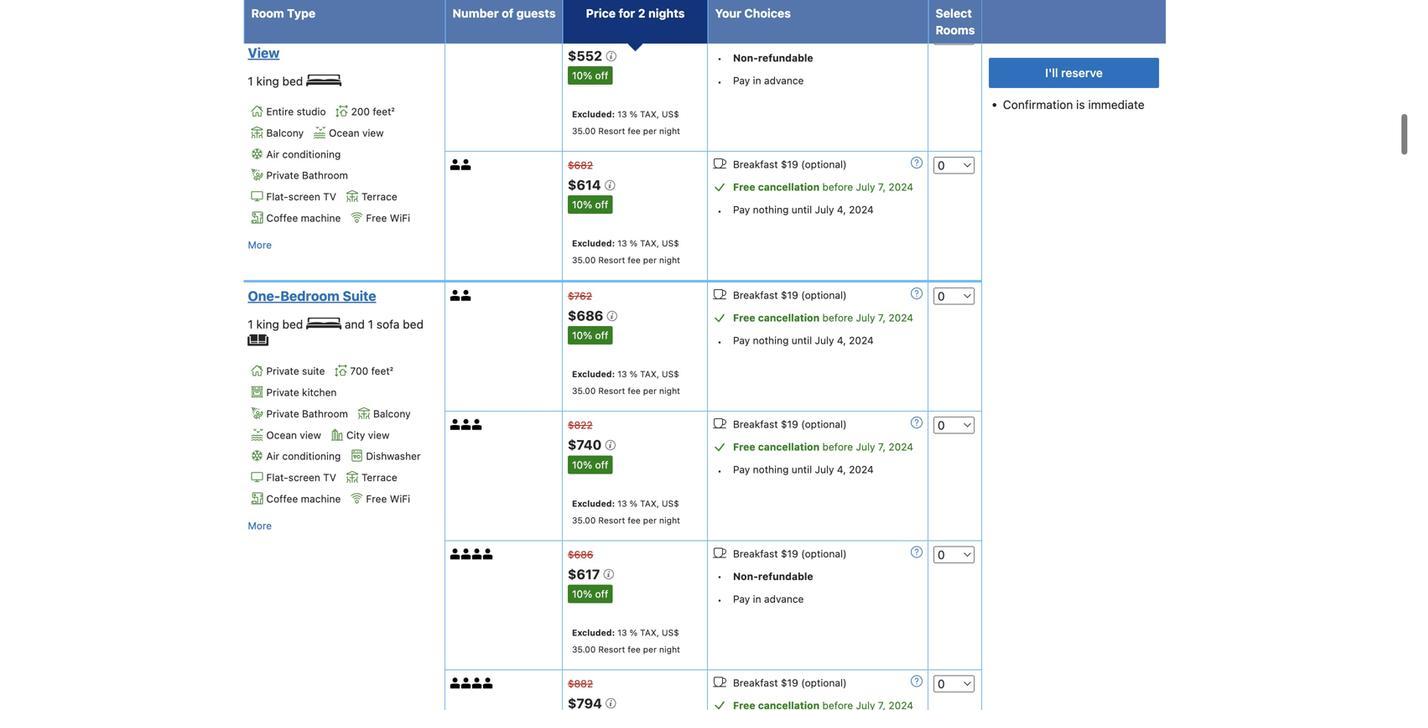 Task type: describe. For each thing, give the bounding box(es) containing it.
suite
[[302, 365, 325, 377]]

free cancellation before july 7, 2024 for $740
[[733, 441, 913, 453]]

7, for $614
[[878, 181, 886, 193]]

immediate
[[1088, 98, 1145, 112]]

nothing for $740
[[753, 464, 789, 476]]

select rooms
[[936, 6, 975, 37]]

2 • from the top
[[717, 76, 722, 88]]

per for $686
[[643, 386, 657, 396]]

200
[[351, 106, 370, 117]]

5 • from the top
[[717, 465, 722, 477]]

1 flat-screen tv from the top
[[266, 191, 336, 203]]

2 free cancellation before july 7, 2024 from the top
[[733, 312, 913, 324]]

10% off. you're getting a reduced rate because this property is offering a discount.. element for $617
[[568, 585, 613, 603]]

2 cancellation from the top
[[758, 312, 820, 324]]

% for $614
[[630, 238, 638, 248]]

until for $614
[[792, 204, 812, 216]]

3 breakfast $19 (optional) from the top
[[733, 290, 847, 301]]

resort for $552
[[598, 126, 625, 136]]

1 (optional) from the top
[[801, 29, 847, 41]]

% for $686
[[630, 369, 638, 379]]

$617
[[568, 567, 603, 582]]

13 for $552
[[618, 109, 627, 119]]

one-bedroom suite
[[248, 288, 376, 304]]

1 $614 from the top
[[568, 30, 592, 42]]

studio
[[297, 106, 326, 117]]

i'll reserve
[[1045, 66, 1103, 80]]

5 breakfast $19 (optional) from the top
[[733, 548, 847, 560]]

per for $552
[[643, 126, 657, 136]]

us$ for $552
[[662, 109, 679, 119]]

2 king from the top
[[256, 318, 279, 331]]

2 private from the top
[[266, 365, 299, 377]]

nights
[[648, 6, 685, 20]]

13 % tax, us$ 35.00 resort fee per night for $686
[[572, 369, 680, 396]]

4, for $614
[[837, 204, 846, 216]]

10% off. you're getting a reduced rate because this property is offering a discount.. element for $686
[[568, 326, 613, 345]]

13 % tax, us$ 35.00 resort fee per night for $614
[[572, 238, 680, 265]]

1 1 king bed from the top
[[248, 74, 306, 88]]

2 coffee machine from the top
[[266, 493, 341, 505]]

resort for $740
[[598, 515, 625, 525]]

$822
[[568, 420, 593, 431]]

1 up couch icon
[[248, 318, 253, 331]]

excluded: for $740
[[572, 498, 615, 508]]

rooms
[[936, 23, 975, 37]]

1 air conditioning from the top
[[266, 148, 341, 160]]

confirmation
[[1003, 98, 1073, 112]]

1 refundable from the top
[[758, 52, 813, 64]]

breakfast for $617's more details on meals and payment options icon
[[733, 548, 778, 560]]

entire
[[266, 106, 294, 117]]

sofa
[[376, 318, 400, 331]]

4 breakfast $19 (optional) from the top
[[733, 419, 847, 430]]

of
[[502, 6, 514, 20]]

1 pay from the top
[[733, 75, 750, 86]]

2 private bathroom from the top
[[266, 408, 348, 420]]

1 wifi from the top
[[390, 212, 410, 224]]

$682
[[568, 159, 593, 171]]

more details on meals and payment options image for $614
[[911, 157, 923, 169]]

7 • from the top
[[717, 594, 722, 606]]

1 • from the top
[[717, 52, 722, 64]]

2 flat- from the top
[[266, 472, 288, 484]]

2 tv from the top
[[323, 472, 336, 484]]

fee for $740
[[628, 515, 641, 525]]

2 machine from the top
[[301, 493, 341, 505]]

view down kitchen
[[300, 429, 321, 441]]

2 coffee from the top
[[266, 493, 298, 505]]

2 1 king bed from the top
[[248, 318, 306, 331]]

2 conditioning from the top
[[282, 451, 341, 462]]

tax, for $552
[[640, 109, 659, 119]]

ocean inside 'classic room with ocean view'
[[370, 28, 411, 44]]

10% off. you're getting a reduced rate because this property is offering a discount.. element for $552
[[568, 66, 613, 85]]

2 refundable from the top
[[758, 571, 813, 582]]

2 $686 from the top
[[568, 549, 593, 561]]

2 air from the top
[[266, 451, 279, 462]]

10% for $740
[[572, 459, 592, 471]]

700
[[350, 365, 368, 377]]

nothing for $614
[[753, 204, 789, 216]]

$740
[[568, 437, 605, 453]]

1 terrace from the top
[[361, 191, 397, 203]]

1 tv from the top
[[323, 191, 336, 203]]

2 terrace from the top
[[361, 472, 397, 484]]

off for $552
[[595, 70, 608, 81]]

5 (optional) from the top
[[801, 548, 847, 560]]

1 non-refundable from the top
[[733, 52, 813, 64]]

breakfast for 1st more details on meals and payment options image from the top of the page
[[733, 290, 778, 301]]

1 advance from the top
[[764, 75, 804, 86]]

1 more details on meals and payment options image from the top
[[911, 288, 923, 300]]

your choices
[[715, 6, 791, 20]]

cancellation for $740
[[758, 441, 820, 453]]

6 (optional) from the top
[[801, 677, 847, 689]]

2 7, from the top
[[878, 312, 886, 324]]

35.00 for $686
[[572, 386, 596, 396]]

pay for $614
[[733, 204, 750, 216]]

2 more details on meals and payment options image from the top
[[911, 417, 923, 429]]

1 bathroom from the top
[[302, 170, 348, 181]]

per for $614
[[643, 255, 657, 265]]

price for 2 nights
[[586, 6, 685, 20]]

night for $614
[[659, 255, 680, 265]]

2 flat-screen tv from the top
[[266, 472, 336, 484]]

10% off for $740
[[572, 459, 608, 471]]

bed right sofa at the left top of the page
[[403, 318, 424, 331]]

one-bedroom suite link
[[248, 288, 435, 305]]

2 free wifi from the top
[[366, 493, 410, 505]]

10% for $617
[[572, 588, 592, 600]]

10% off for $614
[[572, 199, 608, 211]]

13 for $740
[[618, 498, 627, 508]]

1 private bathroom from the top
[[266, 170, 348, 181]]

1 coffee from the top
[[266, 212, 298, 224]]

1 king from the top
[[256, 74, 279, 88]]

2 before from the top
[[822, 312, 853, 324]]

1 $686 from the top
[[568, 308, 607, 324]]

us$ for $740
[[662, 498, 679, 508]]

confirmation is immediate
[[1003, 98, 1145, 112]]

4 (optional) from the top
[[801, 419, 847, 430]]

one-
[[248, 288, 280, 304]]

2 $614 from the top
[[568, 177, 604, 193]]

number of guests
[[452, 6, 556, 20]]

1 horizontal spatial balcony
[[373, 408, 411, 420]]

bed up entire studio on the top left of page
[[282, 74, 303, 88]]

1 non- from the top
[[733, 52, 758, 64]]

4 private from the top
[[266, 408, 299, 420]]

6 $19 from the top
[[781, 677, 798, 689]]

1 breakfast $19 (optional) from the top
[[733, 29, 847, 41]]

$552
[[568, 48, 605, 64]]

1 breakfast from the top
[[733, 29, 778, 41]]

% for $740
[[630, 498, 638, 508]]

city
[[346, 429, 365, 441]]

0 horizontal spatial ocean view
[[266, 429, 321, 441]]

2 until from the top
[[792, 335, 812, 347]]

breakfast for second more details on meals and payment options image from the bottom of the page
[[733, 419, 778, 430]]

700 feet²
[[350, 365, 393, 377]]

fee for $552
[[628, 126, 641, 136]]

select
[[936, 6, 972, 20]]

1 coffee machine from the top
[[266, 212, 341, 224]]

2 nothing from the top
[[753, 335, 789, 347]]

10% off for $686
[[572, 330, 608, 342]]

$882
[[568, 678, 593, 690]]

10% off. you're getting a reduced rate because this property is offering a discount.. element for $614
[[568, 196, 613, 214]]

2 wifi from the top
[[390, 493, 410, 505]]

1 machine from the top
[[301, 212, 341, 224]]

night for $686
[[659, 386, 680, 396]]

2 $19 from the top
[[781, 159, 798, 170]]

10% for $686
[[572, 330, 592, 342]]

4 • from the top
[[717, 336, 722, 348]]

10% for $614
[[572, 199, 592, 211]]

free cancellation before july 7, 2024 for $614
[[733, 181, 913, 193]]

6 • from the top
[[717, 571, 722, 583]]

excluded: for $686
[[572, 369, 615, 379]]

1 private from the top
[[266, 170, 299, 181]]

off for $617
[[595, 588, 608, 600]]

pay for $740
[[733, 464, 750, 476]]

more link for classic room with ocean view
[[248, 236, 272, 253]]

classic room with ocean view link
[[248, 28, 435, 61]]

private suite
[[266, 365, 325, 377]]

dishwasher
[[366, 451, 421, 462]]

4 $19 from the top
[[781, 419, 798, 430]]

night for $617
[[659, 644, 680, 654]]

2 air conditioning from the top
[[266, 451, 341, 462]]

classic room with ocean view
[[248, 28, 411, 61]]

6 breakfast $19 (optional) from the top
[[733, 677, 847, 689]]

3 private from the top
[[266, 387, 299, 398]]

3 pay from the top
[[733, 335, 750, 347]]

3 (optional) from the top
[[801, 290, 847, 301]]

1 conditioning from the top
[[282, 148, 341, 160]]

1 pay in advance from the top
[[733, 75, 804, 86]]

tax, for $617
[[640, 628, 659, 638]]

city view
[[346, 429, 389, 441]]

with
[[338, 28, 366, 44]]

resort for $617
[[598, 644, 625, 654]]

your
[[715, 6, 742, 20]]

1 in from the top
[[753, 75, 761, 86]]

% for $552
[[630, 109, 638, 119]]

2 non-refundable from the top
[[733, 571, 813, 582]]

entire studio
[[266, 106, 326, 117]]

2 (optional) from the top
[[801, 159, 847, 170]]

breakfast for third more details on meals and payment options image from the top of the page
[[733, 677, 778, 689]]



Task type: vqa. For each thing, say whether or not it's contained in the screenshot.
8 November 2023 checkbox
no



Task type: locate. For each thing, give the bounding box(es) containing it.
1 vertical spatial bathroom
[[302, 408, 348, 420]]

1 vertical spatial refundable
[[758, 571, 813, 582]]

10% off. you're getting a reduced rate because this property is offering a discount.. element
[[568, 66, 613, 85], [568, 196, 613, 214], [568, 326, 613, 345], [568, 456, 613, 474], [568, 585, 613, 603]]

per for $740
[[643, 515, 657, 525]]

13 % tax, us$ 35.00 resort fee per night up $617
[[572, 498, 680, 525]]

2 vertical spatial pay nothing until july 4, 2024
[[733, 464, 874, 476]]

1 air from the top
[[266, 148, 279, 160]]

king down view at the top of page
[[256, 74, 279, 88]]

couch image
[[248, 334, 268, 346]]

0 vertical spatial 1 king bed
[[248, 74, 306, 88]]

1 vertical spatial until
[[792, 335, 812, 347]]

private down the 'private suite'
[[266, 387, 299, 398]]

night for $552
[[659, 126, 680, 136]]

2 screen from the top
[[288, 472, 320, 484]]

0 vertical spatial terrace
[[361, 191, 397, 203]]

feet² right 200
[[373, 106, 395, 117]]

us$ for $614
[[662, 238, 679, 248]]

5 10% off. you're getting a reduced rate because this property is offering a discount.. element from the top
[[568, 585, 613, 603]]

private
[[266, 170, 299, 181], [266, 365, 299, 377], [266, 387, 299, 398], [266, 408, 299, 420]]

$762
[[568, 290, 592, 302]]

1 horizontal spatial room
[[298, 28, 335, 44]]

7, for $740
[[878, 441, 886, 453]]

resort for $614
[[598, 255, 625, 265]]

1 10% off. you're getting a reduced rate because this property is offering a discount.. element from the top
[[568, 66, 613, 85]]

room inside 'classic room with ocean view'
[[298, 28, 335, 44]]

4 % from the top
[[630, 498, 638, 508]]

3 night from the top
[[659, 386, 680, 396]]

i'll reserve button
[[989, 58, 1159, 88]]

1 vertical spatial ocean view
[[266, 429, 321, 441]]

4 13 % tax, us$ 35.00 resort fee per night from the top
[[572, 498, 680, 525]]

off
[[595, 70, 608, 81], [595, 199, 608, 211], [595, 330, 608, 342], [595, 459, 608, 471], [595, 588, 608, 600]]

flat-
[[266, 191, 288, 203], [266, 472, 288, 484]]

1 vertical spatial pay in advance
[[733, 593, 804, 605]]

view
[[362, 127, 384, 139], [300, 429, 321, 441], [368, 429, 389, 441]]

2 4, from the top
[[837, 335, 846, 347]]

night
[[659, 126, 680, 136], [659, 255, 680, 265], [659, 386, 680, 396], [659, 515, 680, 525], [659, 644, 680, 654]]

1 vertical spatial before
[[822, 312, 853, 324]]

3 us$ from the top
[[662, 369, 679, 379]]

3 4, from the top
[[837, 464, 846, 476]]

$686
[[568, 308, 607, 324], [568, 549, 593, 561]]

10% off. you're getting a reduced rate because this property is offering a discount.. element down $552
[[568, 66, 613, 85]]

35.00 up $822
[[572, 386, 596, 396]]

resort for $686
[[598, 386, 625, 396]]

free wifi up suite at the left of page
[[366, 212, 410, 224]]

free cancellation before july 7, 2024
[[733, 181, 913, 193], [733, 312, 913, 324], [733, 441, 913, 453]]

5 13 from the top
[[618, 628, 627, 638]]

1 cancellation from the top
[[758, 181, 820, 193]]

2 pay in advance from the top
[[733, 593, 804, 605]]

bathroom down studio
[[302, 170, 348, 181]]

ocean view down private kitchen
[[266, 429, 321, 441]]

ocean view down 200
[[329, 127, 384, 139]]

2 vertical spatial until
[[792, 464, 812, 476]]

3 $19 from the top
[[781, 290, 798, 301]]

1 down view at the top of page
[[248, 74, 253, 88]]

4 breakfast from the top
[[733, 419, 778, 430]]

1 vertical spatial more
[[248, 520, 272, 532]]

5 pay from the top
[[733, 593, 750, 605]]

room type
[[251, 6, 316, 20]]

2 bathroom from the top
[[302, 408, 348, 420]]

1 vertical spatial air conditioning
[[266, 451, 341, 462]]

35.00 for $552
[[572, 126, 596, 136]]

cancellation
[[758, 181, 820, 193], [758, 312, 820, 324], [758, 441, 820, 453]]

per
[[643, 126, 657, 136], [643, 255, 657, 265], [643, 386, 657, 396], [643, 515, 657, 525], [643, 644, 657, 654]]

10% off down $552
[[572, 70, 608, 81]]

1 king bed
[[248, 74, 306, 88], [248, 318, 306, 331]]

bathroom
[[302, 170, 348, 181], [302, 408, 348, 420]]

classic
[[248, 28, 295, 44]]

more details on meals and payment options image for $617
[[911, 546, 923, 558]]

0 vertical spatial refundable
[[758, 52, 813, 64]]

35.00
[[572, 126, 596, 136], [572, 255, 596, 265], [572, 386, 596, 396], [572, 515, 596, 525], [572, 644, 596, 654]]

1 vertical spatial machine
[[301, 493, 341, 505]]

view
[[248, 45, 280, 61]]

0 vertical spatial balcony
[[266, 127, 304, 139]]

1 vertical spatial advance
[[764, 593, 804, 605]]

us$ for $617
[[662, 628, 679, 638]]

$614 down $682 at the left of the page
[[568, 177, 604, 193]]

0 vertical spatial nothing
[[753, 204, 789, 216]]

0 vertical spatial advance
[[764, 75, 804, 86]]

5 per from the top
[[643, 644, 657, 654]]

5 10% off from the top
[[572, 588, 608, 600]]

1 vertical spatial conditioning
[[282, 451, 341, 462]]

0 vertical spatial wifi
[[390, 212, 410, 224]]

1 vertical spatial 1 king bed
[[248, 318, 306, 331]]

1 % from the top
[[630, 109, 638, 119]]

13 % tax, us$ 35.00 resort fee per night up $762
[[572, 238, 680, 265]]

0 vertical spatial pay nothing until july 4, 2024
[[733, 204, 874, 216]]

4 10% off. you're getting a reduced rate because this property is offering a discount.. element from the top
[[568, 456, 613, 474]]

pay
[[733, 75, 750, 86], [733, 204, 750, 216], [733, 335, 750, 347], [733, 464, 750, 476], [733, 593, 750, 605]]

feet² for classic room with ocean view
[[373, 106, 395, 117]]

1 night from the top
[[659, 126, 680, 136]]

type
[[287, 6, 316, 20]]

conditioning down kitchen
[[282, 451, 341, 462]]

2 pay from the top
[[733, 204, 750, 216]]

13 % tax, us$ 35.00 resort fee per night
[[572, 109, 680, 136], [572, 238, 680, 265], [572, 369, 680, 396], [572, 498, 680, 525], [572, 628, 680, 654]]

0 vertical spatial until
[[792, 204, 812, 216]]

ocean down private kitchen
[[266, 429, 297, 441]]

0 vertical spatial flat-
[[266, 191, 288, 203]]

excluded: up $822
[[572, 369, 615, 379]]

35.00 for $740
[[572, 515, 596, 525]]

and
[[345, 318, 368, 331]]

1 vertical spatial terrace
[[361, 472, 397, 484]]

0 vertical spatial flat-screen tv
[[266, 191, 336, 203]]

room down type
[[298, 28, 335, 44]]

% for $617
[[630, 628, 638, 638]]

1 vertical spatial nothing
[[753, 335, 789, 347]]

private bathroom
[[266, 170, 348, 181], [266, 408, 348, 420]]

2 35.00 from the top
[[572, 255, 596, 265]]

night for $740
[[659, 515, 680, 525]]

2 in from the top
[[753, 593, 761, 605]]

before for $740
[[822, 441, 853, 453]]

tax, for $686
[[640, 369, 659, 379]]

is
[[1076, 98, 1085, 112]]

coffee
[[266, 212, 298, 224], [266, 493, 298, 505]]

before for $614
[[822, 181, 853, 193]]

air conditioning down entire studio on the top left of page
[[266, 148, 341, 160]]

0 vertical spatial ocean view
[[329, 127, 384, 139]]

free wifi down 'dishwasher'
[[366, 493, 410, 505]]

3 7, from the top
[[878, 441, 886, 453]]

35.00 for $614
[[572, 255, 596, 265]]

suite
[[343, 288, 376, 304]]

13 % tax, us$ 35.00 resort fee per night for $740
[[572, 498, 680, 525]]

private down private kitchen
[[266, 408, 299, 420]]

price
[[586, 6, 616, 20]]

10% down $552
[[572, 70, 592, 81]]

13 % tax, us$ 35.00 resort fee per night for $552
[[572, 109, 680, 136]]

1 vertical spatial 7,
[[878, 312, 886, 324]]

13 % tax, us$ 35.00 resort fee per night for $617
[[572, 628, 680, 654]]

4 tax, from the top
[[640, 498, 659, 508]]

excluded: up $682 at the left of the page
[[572, 109, 615, 119]]

5 night from the top
[[659, 644, 680, 654]]

1 vertical spatial flat-screen tv
[[266, 472, 336, 484]]

2 13 % tax, us$ 35.00 resort fee per night from the top
[[572, 238, 680, 265]]

4 per from the top
[[643, 515, 657, 525]]

0 vertical spatial coffee
[[266, 212, 298, 224]]

1 vertical spatial ocean
[[329, 127, 359, 139]]

0 vertical spatial non-
[[733, 52, 758, 64]]

free
[[733, 181, 755, 193], [366, 212, 387, 224], [733, 312, 755, 324], [733, 441, 755, 453], [366, 493, 387, 505]]

13
[[618, 109, 627, 119], [618, 238, 627, 248], [618, 369, 627, 379], [618, 498, 627, 508], [618, 628, 627, 638]]

10% off
[[572, 70, 608, 81], [572, 199, 608, 211], [572, 330, 608, 342], [572, 459, 608, 471], [572, 588, 608, 600]]

ocean down 200
[[329, 127, 359, 139]]

$686 up $617
[[568, 549, 593, 561]]

more details on meals and payment options image
[[911, 288, 923, 300], [911, 417, 923, 429], [911, 675, 923, 687]]

1 vertical spatial king
[[256, 318, 279, 331]]

5 10% from the top
[[572, 588, 592, 600]]

air down entire
[[266, 148, 279, 160]]

conditioning down studio
[[282, 148, 341, 160]]

0 vertical spatial air conditioning
[[266, 148, 341, 160]]

per for $617
[[643, 644, 657, 654]]

flat-screen tv
[[266, 191, 336, 203], [266, 472, 336, 484]]

terrace
[[361, 191, 397, 203], [361, 472, 397, 484]]

3 35.00 from the top
[[572, 386, 596, 396]]

10% off. you're getting a reduced rate because this property is offering a discount.. element for $740
[[568, 456, 613, 474]]

1 vertical spatial $614
[[568, 177, 604, 193]]

bedroom
[[280, 288, 339, 304]]

1 vertical spatial more details on meals and payment options image
[[911, 417, 923, 429]]

10% off for $617
[[572, 588, 608, 600]]

0 vertical spatial conditioning
[[282, 148, 341, 160]]

13 for $617
[[618, 628, 627, 638]]

machine
[[301, 212, 341, 224], [301, 493, 341, 505]]

1 vertical spatial room
[[298, 28, 335, 44]]

breakfast for more details on meals and payment options icon associated with $614
[[733, 159, 778, 170]]

0 vertical spatial cancellation
[[758, 181, 820, 193]]

10% down $762
[[572, 330, 592, 342]]

breakfast $19 (optional)
[[733, 29, 847, 41], [733, 159, 847, 170], [733, 290, 847, 301], [733, 419, 847, 430], [733, 548, 847, 560], [733, 677, 847, 689]]

1 screen from the top
[[288, 191, 320, 203]]

0 vertical spatial king
[[256, 74, 279, 88]]

3 • from the top
[[717, 205, 722, 217]]

13 for $614
[[618, 238, 627, 248]]

10% off down $762
[[572, 330, 608, 342]]

2 tax, from the top
[[640, 238, 659, 248]]

non-refundable
[[733, 52, 813, 64], [733, 571, 813, 582]]

more details on meals and payment options image
[[911, 157, 923, 169], [911, 546, 923, 558]]

choices
[[744, 6, 791, 20]]

10% off. you're getting a reduced rate because this property is offering a discount.. element down $740
[[568, 456, 613, 474]]

%
[[630, 109, 638, 119], [630, 238, 638, 248], [630, 369, 638, 379], [630, 498, 638, 508], [630, 628, 638, 638]]

2
[[638, 6, 646, 20]]

excluded: for $617
[[572, 628, 615, 638]]

1 flat- from the top
[[266, 191, 288, 203]]

1 vertical spatial screen
[[288, 472, 320, 484]]

feet² right '700'
[[371, 365, 393, 377]]

1 vertical spatial pay nothing until july 4, 2024
[[733, 335, 874, 347]]

1 vertical spatial $686
[[568, 549, 593, 561]]

private kitchen
[[266, 387, 337, 398]]

10% down $682 at the left of the page
[[572, 199, 592, 211]]

2 horizontal spatial ocean
[[370, 28, 411, 44]]

excluded:
[[572, 109, 615, 119], [572, 238, 615, 248], [572, 369, 615, 379], [572, 498, 615, 508], [572, 628, 615, 638]]

0 vertical spatial more
[[248, 239, 272, 251]]

0 vertical spatial tv
[[323, 191, 336, 203]]

1 35.00 from the top
[[572, 126, 596, 136]]

1 more link from the top
[[248, 236, 272, 253]]

3 free cancellation before july 7, 2024 from the top
[[733, 441, 913, 453]]

pay in advance
[[733, 75, 804, 86], [733, 593, 804, 605]]

1 vertical spatial air
[[266, 451, 279, 462]]

2 vertical spatial 7,
[[878, 441, 886, 453]]

private up private kitchen
[[266, 365, 299, 377]]

2 10% off from the top
[[572, 199, 608, 211]]

off for $614
[[595, 199, 608, 211]]

2 % from the top
[[630, 238, 638, 248]]

0 vertical spatial ocean
[[370, 28, 411, 44]]

us$ for $686
[[662, 369, 679, 379]]

0 vertical spatial private bathroom
[[266, 170, 348, 181]]

1
[[248, 74, 253, 88], [248, 318, 253, 331], [368, 318, 373, 331]]

3 tax, from the top
[[640, 369, 659, 379]]

2 per from the top
[[643, 255, 657, 265]]

air conditioning
[[266, 148, 341, 160], [266, 451, 341, 462]]

1 king bed up couch icon
[[248, 318, 306, 331]]

1 more from the top
[[248, 239, 272, 251]]

private bathroom down studio
[[266, 170, 348, 181]]

1 pay nothing until july 4, 2024 from the top
[[733, 204, 874, 216]]

fee for $614
[[628, 255, 641, 265]]

balcony up city view at the bottom left of the page
[[373, 408, 411, 420]]

1 vertical spatial free wifi
[[366, 493, 410, 505]]

july
[[856, 181, 875, 193], [815, 204, 834, 216], [856, 312, 875, 324], [815, 335, 834, 347], [856, 441, 875, 453], [815, 464, 834, 476]]

excluded: down $740
[[572, 498, 615, 508]]

2 advance from the top
[[764, 593, 804, 605]]

coffee machine
[[266, 212, 341, 224], [266, 493, 341, 505]]

10% off for $552
[[572, 70, 608, 81]]

1 vertical spatial balcony
[[373, 408, 411, 420]]

1 10% from the top
[[572, 70, 592, 81]]

2 pay nothing until july 4, 2024 from the top
[[733, 335, 874, 347]]

ocean right with
[[370, 28, 411, 44]]

4 resort from the top
[[598, 515, 625, 525]]

3 more details on meals and payment options image from the top
[[911, 675, 923, 687]]

5 $19 from the top
[[781, 548, 798, 560]]

35.00 up $617
[[572, 515, 596, 525]]

10% down $740
[[572, 459, 592, 471]]

feet²
[[373, 106, 395, 117], [371, 365, 393, 377]]

1 vertical spatial more details on meals and payment options image
[[911, 546, 923, 558]]

fee for $617
[[628, 644, 641, 654]]

tax, for $614
[[640, 238, 659, 248]]

conditioning
[[282, 148, 341, 160], [282, 451, 341, 462]]

fee
[[628, 126, 641, 136], [628, 255, 641, 265], [628, 386, 641, 396], [628, 515, 641, 525], [628, 644, 641, 654]]

excluded: up $882
[[572, 628, 615, 638]]

35.00 up $762
[[572, 255, 596, 265]]

0 vertical spatial 4,
[[837, 204, 846, 216]]

2 breakfast $19 (optional) from the top
[[733, 159, 847, 170]]

1 left sofa at the left top of the page
[[368, 318, 373, 331]]

occupancy image
[[461, 159, 472, 170], [450, 290, 461, 301], [450, 420, 461, 430], [450, 549, 461, 560], [461, 549, 472, 560], [483, 549, 494, 560], [450, 678, 461, 689], [461, 678, 472, 689], [483, 678, 494, 689]]

35.00 up $682 at the left of the page
[[572, 126, 596, 136]]

0 vertical spatial in
[[753, 75, 761, 86]]

private bathroom down private kitchen
[[266, 408, 348, 420]]

2 vertical spatial before
[[822, 441, 853, 453]]

for
[[619, 6, 635, 20]]

0 vertical spatial screen
[[288, 191, 320, 203]]

3 per from the top
[[643, 386, 657, 396]]

0 vertical spatial $686
[[568, 308, 607, 324]]

10% off down $617
[[572, 588, 608, 600]]

4 excluded: from the top
[[572, 498, 615, 508]]

2 non- from the top
[[733, 571, 758, 582]]

1 sofa bed
[[368, 318, 424, 331]]

non-
[[733, 52, 758, 64], [733, 571, 758, 582]]

guests
[[516, 6, 556, 20]]

1 vertical spatial tv
[[323, 472, 336, 484]]

0 vertical spatial coffee machine
[[266, 212, 341, 224]]

4 pay from the top
[[733, 464, 750, 476]]

pay nothing until july 4, 2024 for $740
[[733, 464, 874, 476]]

1 us$ from the top
[[662, 109, 679, 119]]

king up couch icon
[[256, 318, 279, 331]]

13 % tax, us$ 35.00 resort fee per night up $882
[[572, 628, 680, 654]]

13 % tax, us$ 35.00 resort fee per night up $682 at the left of the page
[[572, 109, 680, 136]]

0 vertical spatial free cancellation before july 7, 2024
[[733, 181, 913, 193]]

0 vertical spatial air
[[266, 148, 279, 160]]

pay nothing until july 4, 2024 for $614
[[733, 204, 874, 216]]

occupancy image
[[450, 159, 461, 170], [461, 290, 472, 301], [461, 420, 472, 430], [472, 420, 483, 430], [472, 549, 483, 560], [472, 678, 483, 689]]

1 vertical spatial in
[[753, 593, 761, 605]]

bathroom down kitchen
[[302, 408, 348, 420]]

0 vertical spatial non-refundable
[[733, 52, 813, 64]]

1 free wifi from the top
[[366, 212, 410, 224]]

cancellation for $614
[[758, 181, 820, 193]]

until for $740
[[792, 464, 812, 476]]

1 vertical spatial feet²
[[371, 365, 393, 377]]

more for classic room with ocean view
[[248, 239, 272, 251]]

2024
[[889, 181, 913, 193], [849, 204, 874, 216], [889, 312, 913, 324], [849, 335, 874, 347], [889, 441, 913, 453], [849, 464, 874, 476]]

13 for $686
[[618, 369, 627, 379]]

0 vertical spatial more link
[[248, 236, 272, 253]]

0 vertical spatial $614
[[568, 30, 592, 42]]

(optional)
[[801, 29, 847, 41], [801, 159, 847, 170], [801, 290, 847, 301], [801, 419, 847, 430], [801, 548, 847, 560], [801, 677, 847, 689]]

feet² for one-bedroom suite
[[371, 365, 393, 377]]

0 vertical spatial pay in advance
[[733, 75, 804, 86]]

kitchen
[[302, 387, 337, 398]]

wifi
[[390, 212, 410, 224], [390, 493, 410, 505]]

fee for $686
[[628, 386, 641, 396]]

1 vertical spatial private bathroom
[[266, 408, 348, 420]]

balcony
[[266, 127, 304, 139], [373, 408, 411, 420]]

resort
[[598, 126, 625, 136], [598, 255, 625, 265], [598, 386, 625, 396], [598, 515, 625, 525], [598, 644, 625, 654]]

2 vertical spatial cancellation
[[758, 441, 820, 453]]

1 free cancellation before july 7, 2024 from the top
[[733, 181, 913, 193]]

1 vertical spatial non-refundable
[[733, 571, 813, 582]]

1 horizontal spatial ocean
[[329, 127, 359, 139]]

1 vertical spatial wifi
[[390, 493, 410, 505]]

35.00 up $882
[[572, 644, 596, 654]]

1 vertical spatial cancellation
[[758, 312, 820, 324]]

king
[[256, 74, 279, 88], [256, 318, 279, 331]]

2 more link from the top
[[248, 517, 272, 534]]

1 vertical spatial coffee
[[266, 493, 298, 505]]

$686 down $762
[[568, 308, 607, 324]]

2 13 from the top
[[618, 238, 627, 248]]

10% off. you're getting a reduced rate because this property is offering a discount.. element down $617
[[568, 585, 613, 603]]

breakfast
[[733, 29, 778, 41], [733, 159, 778, 170], [733, 290, 778, 301], [733, 419, 778, 430], [733, 548, 778, 560], [733, 677, 778, 689]]

off for $740
[[595, 459, 608, 471]]

1 vertical spatial more link
[[248, 517, 272, 534]]

room up classic
[[251, 6, 284, 20]]

1 $19 from the top
[[781, 29, 798, 41]]

3 10% off. you're getting a reduced rate because this property is offering a discount.. element from the top
[[568, 326, 613, 345]]

2 vertical spatial more details on meals and payment options image
[[911, 675, 923, 687]]

4 13 from the top
[[618, 498, 627, 508]]

0 vertical spatial more details on meals and payment options image
[[911, 288, 923, 300]]

10% off down $682 at the left of the page
[[572, 199, 608, 211]]

more for one-bedroom suite
[[248, 520, 272, 532]]

excluded: for $552
[[572, 109, 615, 119]]

3 excluded: from the top
[[572, 369, 615, 379]]

us$
[[662, 109, 679, 119], [662, 238, 679, 248], [662, 369, 679, 379], [662, 498, 679, 508], [662, 628, 679, 638]]

tax, for $740
[[640, 498, 659, 508]]

tv
[[323, 191, 336, 203], [323, 472, 336, 484]]

1 4, from the top
[[837, 204, 846, 216]]

13 % tax, us$ 35.00 resort fee per night up $822
[[572, 369, 680, 396]]

1 vertical spatial coffee machine
[[266, 493, 341, 505]]

number
[[452, 6, 499, 20]]

$614 up $552
[[568, 30, 592, 42]]

0 vertical spatial feet²
[[373, 106, 395, 117]]

4 us$ from the top
[[662, 498, 679, 508]]

2 vertical spatial ocean
[[266, 429, 297, 441]]

room
[[251, 6, 284, 20], [298, 28, 335, 44]]

4,
[[837, 204, 846, 216], [837, 335, 846, 347], [837, 464, 846, 476]]

excluded: for $614
[[572, 238, 615, 248]]

0 horizontal spatial room
[[251, 6, 284, 20]]

10% off. you're getting a reduced rate because this property is offering a discount.. element down $762
[[568, 326, 613, 345]]

0 vertical spatial bathroom
[[302, 170, 348, 181]]

2 breakfast from the top
[[733, 159, 778, 170]]

2 us$ from the top
[[662, 238, 679, 248]]

200 feet²
[[351, 106, 395, 117]]

bed down bedroom
[[282, 318, 303, 331]]

air down private kitchen
[[266, 451, 279, 462]]

tax,
[[640, 109, 659, 119], [640, 238, 659, 248], [640, 369, 659, 379], [640, 498, 659, 508], [640, 628, 659, 638]]

excluded: up $762
[[572, 238, 615, 248]]

4 10% from the top
[[572, 459, 592, 471]]

off for $686
[[595, 330, 608, 342]]

0 horizontal spatial ocean
[[266, 429, 297, 441]]

view right city
[[368, 429, 389, 441]]

1 until from the top
[[792, 204, 812, 216]]

1 horizontal spatial ocean view
[[329, 127, 384, 139]]

4, for $740
[[837, 464, 846, 476]]

4 fee from the top
[[628, 515, 641, 525]]

1 vertical spatial flat-
[[266, 472, 288, 484]]

ocean
[[370, 28, 411, 44], [329, 127, 359, 139], [266, 429, 297, 441]]

0 horizontal spatial balcony
[[266, 127, 304, 139]]

refundable
[[758, 52, 813, 64], [758, 571, 813, 582]]

4 off from the top
[[595, 459, 608, 471]]

10% off down $740
[[572, 459, 608, 471]]

0 vertical spatial more details on meals and payment options image
[[911, 157, 923, 169]]

0 vertical spatial before
[[822, 181, 853, 193]]

10% off. you're getting a reduced rate because this property is offering a discount.. element down $682 at the left of the page
[[568, 196, 613, 214]]

1 king bed up entire
[[248, 74, 306, 88]]

private down entire
[[266, 170, 299, 181]]

1 vertical spatial free cancellation before july 7, 2024
[[733, 312, 913, 324]]

1 vertical spatial non-
[[733, 571, 758, 582]]

10% for $552
[[572, 70, 592, 81]]

0 vertical spatial room
[[251, 6, 284, 20]]

$614
[[568, 30, 592, 42], [568, 177, 604, 193]]

view down 200 feet²
[[362, 127, 384, 139]]

balcony down entire
[[266, 127, 304, 139]]

more link for one-bedroom suite
[[248, 517, 272, 534]]

air conditioning down private kitchen
[[266, 451, 341, 462]]

1 fee from the top
[[628, 126, 641, 136]]

3 fee from the top
[[628, 386, 641, 396]]

35.00 for $617
[[572, 644, 596, 654]]

10% down $617
[[572, 588, 592, 600]]

0 vertical spatial machine
[[301, 212, 341, 224]]

before
[[822, 181, 853, 193], [822, 312, 853, 324], [822, 441, 853, 453]]

0 vertical spatial 7,
[[878, 181, 886, 193]]

1 vertical spatial 4,
[[837, 335, 846, 347]]

0 vertical spatial free wifi
[[366, 212, 410, 224]]



